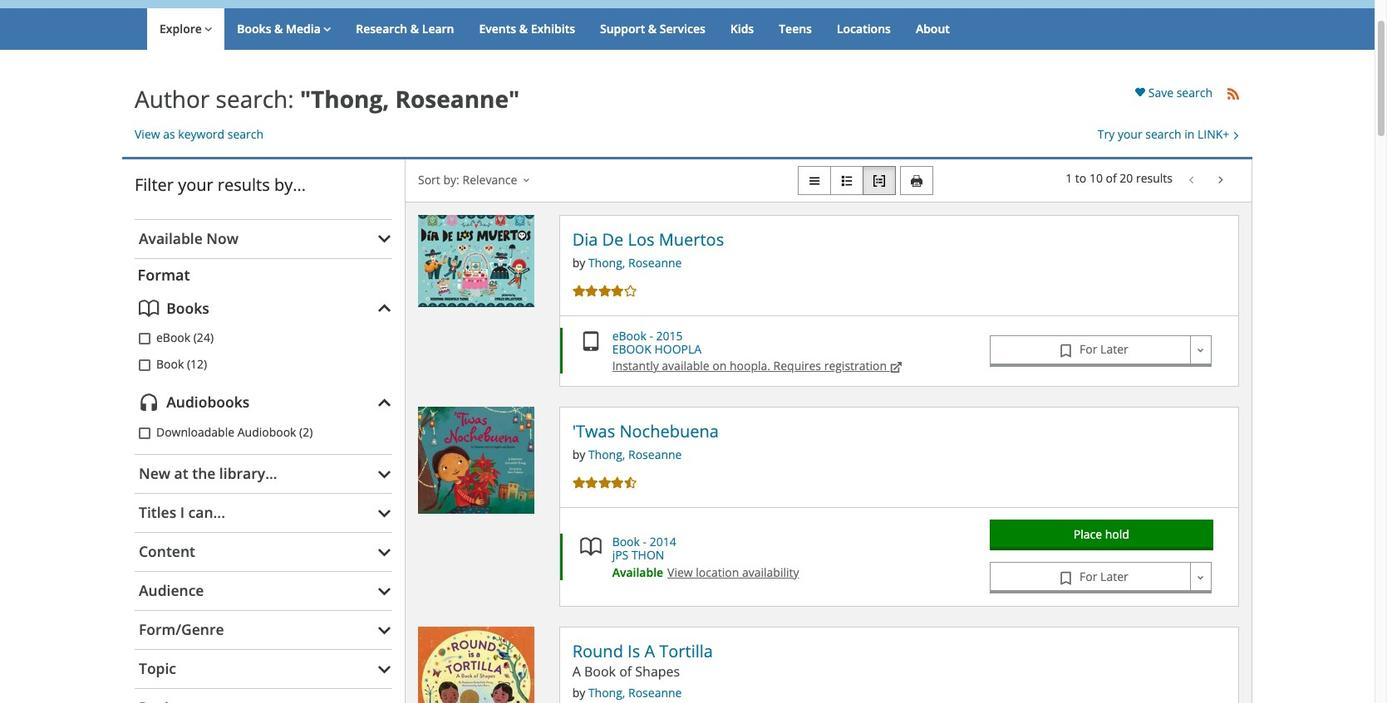 Task type: locate. For each thing, give the bounding box(es) containing it.
1 for from the top
[[1080, 342, 1097, 357]]

support & services
[[600, 20, 705, 36]]

0 vertical spatial thong,
[[588, 255, 625, 271]]

& left learn
[[410, 20, 419, 36]]

location
[[696, 565, 739, 581]]

svg arrow medium up image
[[378, 396, 392, 411]]

roseanne down shapes on the left
[[628, 686, 682, 702]]

svg rss image
[[1228, 88, 1239, 100]]

2 vertical spatial book
[[584, 663, 616, 681]]

1 horizontal spatial view
[[667, 565, 693, 581]]

(2)
[[299, 424, 313, 440]]

your for filter
[[178, 174, 213, 196]]

topic link
[[135, 651, 392, 689]]

1 vertical spatial book
[[612, 535, 640, 550]]

0 horizontal spatial -
[[643, 535, 647, 550]]

by down dia
[[572, 255, 585, 271]]

0 vertical spatial books
[[237, 20, 271, 36]]

thong, down the 'de' on the top left of the page
[[588, 255, 625, 271]]

1 horizontal spatial books
[[237, 20, 271, 36]]

svg chevron right image
[[1213, 173, 1228, 187]]

arrow image
[[202, 20, 212, 36]]

1 vertical spatial later
[[1100, 569, 1128, 585]]

book right svg book icon in the left bottom of the page
[[612, 535, 640, 550]]

view down 2014
[[667, 565, 693, 581]]

available
[[139, 228, 203, 248], [612, 565, 663, 581]]

2 for later from the top
[[1080, 569, 1128, 585]]

svg ebook image
[[579, 330, 602, 353]]

by down 'round'
[[572, 686, 585, 702]]

3 & from the left
[[519, 20, 528, 36]]

svg arrow medium down image
[[378, 232, 392, 246], [378, 507, 392, 521], [1198, 570, 1204, 587], [378, 585, 392, 599], [378, 663, 392, 677]]

0 horizontal spatial available
[[139, 228, 203, 248]]

locations link
[[824, 8, 903, 50]]

svg arrow medium down image
[[524, 172, 530, 189], [1198, 343, 1204, 359], [378, 468, 392, 482], [378, 546, 392, 560], [378, 624, 392, 638]]

arrow image
[[321, 20, 331, 36]]

ebook inside ebook - 2015 ebook hoopla
[[612, 328, 646, 344]]

round is a tortilla a book of shapes by thong, roseanne
[[572, 641, 713, 702]]

your right filter
[[178, 174, 213, 196]]

book left (12)
[[156, 356, 184, 372]]

your right try
[[1118, 126, 1142, 142]]

2 vertical spatial thong, roseanne link
[[588, 686, 682, 702]]

thong, down 'round'
[[588, 686, 625, 702]]

0 vertical spatial of
[[1106, 171, 1117, 186]]

roseanne
[[628, 255, 682, 271], [628, 447, 682, 463], [628, 686, 682, 702]]

- inside book - 2014 jps thon available view location availability
[[643, 535, 647, 550]]

svg arrow medium down image for available now
[[378, 232, 392, 246]]

&
[[274, 20, 283, 36], [410, 20, 419, 36], [519, 20, 528, 36], [648, 20, 657, 36]]

2 thong, roseanne link from the top
[[588, 447, 682, 463]]

books up the ebook (24)
[[166, 298, 209, 318]]

1 vertical spatial your
[[178, 174, 213, 196]]

0 vertical spatial by
[[572, 255, 585, 271]]

books for books
[[166, 298, 209, 318]]

books & media
[[237, 20, 321, 36]]

thong, roseanne link down the 'twas nochebuena link
[[588, 447, 682, 463]]

svg star image
[[584, 284, 599, 298], [572, 476, 586, 491], [610, 476, 625, 491]]

svg star image left svg half star icon
[[572, 476, 586, 491]]

0 vertical spatial for later
[[1080, 342, 1128, 357]]

place hold
[[1074, 527, 1129, 543]]

roseanne down the 'twas nochebuena link
[[628, 447, 682, 463]]

1 for later from the top
[[1080, 342, 1128, 357]]

0 vertical spatial book
[[156, 356, 184, 372]]

1 vertical spatial thong, roseanne link
[[588, 447, 682, 463]]

0 horizontal spatial view
[[135, 126, 160, 142]]

1 thong, roseanne link from the top
[[588, 255, 682, 271]]

requires
[[773, 359, 821, 374]]

ebook
[[612, 341, 651, 357]]

0 vertical spatial -
[[649, 328, 653, 344]]

downloadable audiobook (2)
[[156, 424, 313, 440]]

for for first for later button from the bottom of the page
[[1080, 569, 1097, 585]]

by:
[[443, 172, 459, 188]]

2 vertical spatial roseanne
[[628, 686, 682, 702]]

& right support
[[648, 20, 657, 36]]

of right 10
[[1106, 171, 1117, 186]]

for later
[[1080, 342, 1128, 357], [1080, 569, 1128, 585]]

the
[[192, 464, 216, 484]]

svg arrow medium down image inside 'new at the library...' link
[[378, 468, 392, 482]]

book inside round is a tortilla a book of shapes by thong, roseanne
[[584, 663, 616, 681]]

thong, roseanne link down shapes on the left
[[588, 686, 682, 702]]

0 horizontal spatial your
[[178, 174, 213, 196]]

0 vertical spatial for
[[1080, 342, 1097, 357]]

relevance button
[[459, 171, 532, 190]]

available now
[[139, 228, 239, 248]]

your for try
[[1118, 126, 1142, 142]]

& for books
[[274, 20, 283, 36]]

by
[[572, 255, 585, 271], [572, 447, 585, 463], [572, 686, 585, 702]]

svg arrow medium down image inside relevance popup button
[[524, 172, 530, 189]]

available down thon
[[612, 565, 663, 581]]

a
[[644, 641, 655, 664], [572, 663, 581, 681]]

svg arrow medium down image for new at the library...
[[378, 468, 392, 482]]

- inside ebook - 2015 ebook hoopla
[[649, 328, 653, 344]]

audiobooks link
[[135, 387, 392, 420]]

for
[[1080, 342, 1097, 357], [1080, 569, 1097, 585]]

locations
[[837, 20, 891, 36]]

4 & from the left
[[648, 20, 657, 36]]

for later for first for later button from the bottom of the page
[[1080, 569, 1128, 585]]

events & exhibits link
[[467, 8, 588, 50]]

roseanne down dia de los muertos link
[[628, 255, 682, 271]]

roseanne inside round is a tortilla a book of shapes by thong, roseanne
[[628, 686, 682, 702]]

0 vertical spatial available
[[139, 228, 203, 248]]

1 vertical spatial available
[[612, 565, 663, 581]]

of left shapes on the left
[[619, 663, 632, 681]]

by inside dia de los muertos by thong, roseanne
[[572, 255, 585, 271]]

0 horizontal spatial of
[[619, 663, 632, 681]]

sort by:
[[418, 172, 459, 188]]

a left is
[[572, 663, 581, 681]]

0 horizontal spatial books
[[166, 298, 209, 318]]

1 horizontal spatial available
[[612, 565, 663, 581]]

search down search:
[[227, 126, 264, 142]]

(24)
[[193, 330, 214, 346]]

& for support
[[648, 20, 657, 36]]

for for second for later button from the bottom
[[1080, 342, 1097, 357]]

svg arrow medium down image inside "form/genre" link
[[378, 624, 392, 638]]

learn
[[422, 20, 454, 36]]

place hold button
[[990, 521, 1213, 551]]

of
[[1106, 171, 1117, 186], [619, 663, 632, 681]]

de
[[602, 228, 624, 251]]

1 horizontal spatial -
[[649, 328, 653, 344]]

1 & from the left
[[274, 20, 283, 36]]

svg arrow medium down image for audience
[[378, 585, 392, 599]]

dia de los muertos by thong, roseanne
[[572, 228, 724, 271]]

events
[[479, 20, 516, 36]]

1 horizontal spatial ebook
[[612, 328, 646, 344]]

search inside button
[[1177, 84, 1213, 100]]

2 vertical spatial thong,
[[588, 686, 625, 702]]

- for 2014
[[643, 535, 647, 550]]

0 vertical spatial thong, roseanne link
[[588, 255, 682, 271]]

view location availability link
[[667, 565, 799, 581]]

1 vertical spatial for later
[[1080, 569, 1128, 585]]

results right 20
[[1136, 171, 1173, 186]]

thong, down the 'twas
[[588, 447, 625, 463]]

available inside book - 2014 jps thon available view location availability
[[612, 565, 663, 581]]

filter
[[135, 174, 174, 196]]

& left media
[[274, 20, 283, 36]]

1 vertical spatial view
[[667, 565, 693, 581]]

thong, roseanne link for nochebuena
[[588, 447, 682, 463]]

2014
[[650, 535, 676, 550]]

list view image
[[808, 175, 820, 187]]

1 thong, from the top
[[588, 255, 625, 271]]

by inside round is a tortilla a book of shapes by thong, roseanne
[[572, 686, 585, 702]]

0 vertical spatial your
[[1118, 126, 1142, 142]]

audience
[[139, 581, 204, 601]]

books & media link
[[225, 8, 343, 50]]

available up format
[[139, 228, 203, 248]]

view left as
[[135, 126, 160, 142]]

svg arrow medium down image inside 'audience' link
[[378, 585, 392, 599]]

book inside book - 2014 jps thon available view location availability
[[612, 535, 640, 550]]

2 for from the top
[[1080, 569, 1097, 585]]

1 vertical spatial of
[[619, 663, 632, 681]]

thong, roseanne link down los
[[588, 255, 682, 271]]

2 vertical spatial by
[[572, 686, 585, 702]]

3 roseanne from the top
[[628, 686, 682, 702]]

0 vertical spatial later
[[1100, 342, 1128, 357]]

1 vertical spatial for later button
[[990, 563, 1191, 595]]

author
[[135, 83, 210, 114]]

book left is
[[584, 663, 616, 681]]

3 thong, from the top
[[588, 686, 625, 702]]

print link
[[900, 166, 933, 195]]

svg arrow medium up image
[[378, 302, 392, 316]]

- left 2014
[[643, 535, 647, 550]]

svg arrow medium down image for content
[[378, 546, 392, 560]]

round is a tortilla - thong, roseanne image
[[418, 628, 534, 704]]

1 horizontal spatial of
[[1106, 171, 1117, 186]]

of inside pagination navigation element
[[1106, 171, 1117, 186]]

svg star image
[[572, 284, 586, 298], [597, 284, 612, 298], [610, 284, 625, 298], [584, 476, 599, 491], [597, 476, 612, 491]]

research & learn link
[[343, 8, 467, 50]]

2 roseanne from the top
[[628, 447, 682, 463]]

by down the 'twas
[[572, 447, 585, 463]]

svg arrow medium down image inside titles i can... link
[[378, 507, 392, 521]]

instantly available on hoopla. requires registration
[[612, 359, 887, 374]]

topic
[[139, 659, 176, 679]]

ebook up instantly at bottom
[[612, 328, 646, 344]]

for later button
[[990, 335, 1191, 367], [990, 563, 1191, 595]]

thon
[[632, 548, 664, 564]]

view
[[135, 126, 160, 142], [667, 565, 693, 581]]

1 vertical spatial thong,
[[588, 447, 625, 463]]

1
[[1066, 171, 1072, 186]]

1 roseanne from the top
[[628, 255, 682, 271]]

2 thong, from the top
[[588, 447, 625, 463]]

books right arrow icon
[[237, 20, 271, 36]]

form/genre link
[[135, 612, 392, 650]]

1 by from the top
[[572, 255, 585, 271]]

format
[[138, 265, 190, 285]]

view as keyword search
[[135, 126, 264, 142]]

1 vertical spatial books
[[166, 298, 209, 318]]

3 by from the top
[[572, 686, 585, 702]]

& right events
[[519, 20, 528, 36]]

ebook for ebook - 2015 ebook hoopla
[[612, 328, 646, 344]]

1 vertical spatial -
[[643, 535, 647, 550]]

for later for second for later button from the bottom
[[1080, 342, 1128, 357]]

thong, inside round is a tortilla a book of shapes by thong, roseanne
[[588, 686, 625, 702]]

1 horizontal spatial your
[[1118, 126, 1142, 142]]

2 by from the top
[[572, 447, 585, 463]]

svg arrow medium down image inside content link
[[378, 546, 392, 560]]

0 vertical spatial roseanne
[[628, 255, 682, 271]]

1 horizontal spatial results
[[1136, 171, 1173, 186]]

1 vertical spatial by
[[572, 447, 585, 463]]

results left 'by...'
[[218, 174, 270, 196]]

search right save
[[1177, 84, 1213, 100]]

0 vertical spatial for later button
[[990, 335, 1191, 367]]

hold
[[1105, 527, 1129, 543]]

svg heart image
[[1134, 87, 1146, 98]]

1 horizontal spatial a
[[644, 641, 655, 664]]

1 vertical spatial roseanne
[[628, 447, 682, 463]]

a right is
[[644, 641, 655, 664]]

new
[[139, 464, 170, 484]]

ebook up book (12)
[[156, 330, 190, 346]]

svg arrow medium down image for topic
[[378, 663, 392, 677]]

dia
[[572, 228, 598, 251]]

0 horizontal spatial ebook
[[156, 330, 190, 346]]

2 & from the left
[[410, 20, 419, 36]]

save search button
[[1133, 84, 1213, 103]]

1 vertical spatial for
[[1080, 569, 1097, 585]]

instantly available on hoopla. requires registration link
[[612, 359, 902, 374]]

print image
[[911, 175, 922, 187]]

view inside book - 2014 jps thon available view location availability
[[667, 565, 693, 581]]

svg arrow medium down image inside available now link
[[378, 232, 392, 246]]

svg audiobook image
[[138, 393, 159, 414]]

thong, roseanne link
[[588, 255, 682, 271], [588, 447, 682, 463], [588, 686, 682, 702]]

pagination navigation element
[[933, 165, 1239, 195]]

- left 2015
[[649, 328, 653, 344]]

dia de los muertos - thong, roseanne image
[[418, 215, 534, 307]]

content link
[[135, 534, 392, 572]]

svg arrow medium down image inside topic link
[[378, 663, 392, 677]]

thong,
[[588, 255, 625, 271], [588, 447, 625, 463], [588, 686, 625, 702]]

audience link
[[135, 573, 392, 611]]

1 for later button from the top
[[990, 335, 1191, 367]]

3 thong, roseanne link from the top
[[588, 686, 682, 702]]



Task type: vqa. For each thing, say whether or not it's contained in the screenshot.
For for 1st For Later button from the bottom
yes



Task type: describe. For each thing, give the bounding box(es) containing it.
shapes
[[635, 663, 680, 681]]

research
[[356, 20, 407, 36]]

keyword
[[178, 126, 224, 142]]

thong, inside dia de los muertos by thong, roseanne
[[588, 255, 625, 271]]

try your search in link+
[[1098, 126, 1229, 142]]

book - 2014 jps thon available view location availability
[[612, 535, 799, 581]]

dia de los muertos link
[[572, 228, 724, 251]]

muertos
[[659, 228, 724, 251]]

library...
[[219, 464, 277, 484]]

book for book (12)
[[156, 356, 184, 372]]

explore link
[[147, 8, 225, 50]]

svg new tab image
[[890, 362, 902, 374]]

2 for later button from the top
[[990, 563, 1191, 595]]

new at the library...
[[139, 464, 277, 484]]

roseanne inside dia de los muertos by thong, roseanne
[[628, 255, 682, 271]]

10
[[1089, 171, 1103, 186]]

search left in
[[1145, 126, 1181, 142]]

svg arrow medium down image for relevance
[[524, 172, 530, 189]]

titles i can... link
[[135, 495, 392, 533]]

about
[[916, 20, 950, 36]]

book (12)
[[156, 356, 207, 372]]

svg star image left svg star outline image
[[584, 284, 599, 298]]

books for books & media
[[237, 20, 271, 36]]

grouped results view, selected image
[[873, 175, 885, 187]]

downloadable
[[156, 424, 234, 440]]

search:
[[216, 83, 294, 114]]

ebook - 2015 ebook hoopla
[[612, 328, 702, 357]]

about link
[[903, 8, 962, 50]]

services
[[660, 20, 705, 36]]

as
[[163, 126, 175, 142]]

kids link
[[718, 8, 766, 50]]

thong, roseanne link for is
[[588, 686, 682, 702]]

link+
[[1198, 126, 1229, 142]]

filter your results by...
[[135, 174, 306, 196]]

view as keyword search link
[[135, 126, 269, 142]]

0 vertical spatial view
[[135, 126, 160, 142]]

availability
[[742, 565, 799, 581]]

research & learn
[[356, 20, 454, 36]]

svg book image
[[579, 536, 602, 559]]

support & services link
[[588, 8, 718, 50]]

svg angle right image
[[1232, 132, 1240, 139]]

author search: "thong, roseanne"
[[135, 83, 520, 114]]

try
[[1098, 126, 1115, 142]]

support
[[600, 20, 645, 36]]

0 horizontal spatial a
[[572, 663, 581, 681]]

2 later from the top
[[1100, 569, 1128, 585]]

book for book - 2014 jps thon available view location availability
[[612, 535, 640, 550]]

ebook for ebook (24)
[[156, 330, 190, 346]]

svg chevron left image
[[1184, 173, 1199, 187]]

at
[[174, 464, 188, 484]]

2015
[[656, 328, 683, 344]]

of inside round is a tortilla a book of shapes by thong, roseanne
[[619, 663, 632, 681]]

20
[[1120, 171, 1133, 186]]

& for research
[[410, 20, 419, 36]]

exhibits
[[531, 20, 575, 36]]

hoopla.
[[730, 359, 770, 374]]

is
[[628, 641, 640, 664]]

'twas nochebuena link
[[572, 421, 719, 443]]

content
[[139, 542, 195, 562]]

results inside pagination navigation element
[[1136, 171, 1173, 186]]

audiobooks
[[166, 393, 249, 413]]

svg star image down 'twas nochebuena by thong, roseanne
[[610, 476, 625, 491]]

hoopla
[[654, 341, 702, 357]]

& for events
[[519, 20, 528, 36]]

on
[[713, 359, 727, 374]]

teens link
[[766, 8, 824, 50]]

round
[[572, 641, 623, 664]]

nochebuena
[[620, 421, 719, 443]]

teens
[[779, 20, 812, 36]]

svg star outline image
[[623, 284, 638, 298]]

jps
[[612, 548, 629, 564]]

instantly
[[612, 359, 659, 374]]

0 horizontal spatial results
[[218, 174, 270, 196]]

svg arrow medium down image for form/genre
[[378, 624, 392, 638]]

kids
[[730, 20, 754, 36]]

svg arrow medium down image for titles i can...
[[378, 507, 392, 521]]

round is a tortilla link
[[572, 641, 713, 664]]

- for 2015
[[649, 328, 653, 344]]

titles
[[139, 503, 176, 523]]

tortilla
[[659, 641, 713, 664]]

cover view image
[[841, 175, 852, 187]]

los
[[628, 228, 655, 251]]

'twas nochebuena - thong, roseanne image
[[418, 408, 534, 514]]

books link
[[135, 292, 392, 326]]

svg book image
[[138, 298, 159, 320]]

available inside available now link
[[139, 228, 203, 248]]

sort
[[418, 172, 440, 188]]

by inside 'twas nochebuena by thong, roseanne
[[572, 447, 585, 463]]

new at the library... link
[[135, 456, 392, 494]]

form/genre
[[139, 620, 224, 640]]

'twas
[[572, 421, 615, 443]]

available
[[662, 359, 709, 374]]

ebook (24)
[[156, 330, 214, 346]]

relevance
[[462, 172, 517, 188]]

save search
[[1148, 84, 1213, 100]]

thong, inside 'twas nochebuena by thong, roseanne
[[588, 447, 625, 463]]

place
[[1074, 527, 1102, 543]]

now
[[206, 228, 239, 248]]

thong, roseanne link for de
[[588, 255, 682, 271]]

to
[[1075, 171, 1086, 186]]

"thong,
[[300, 83, 389, 114]]

'twas nochebuena by thong, roseanne
[[572, 421, 719, 463]]

roseanne inside 'twas nochebuena by thong, roseanne
[[628, 447, 682, 463]]

1 later from the top
[[1100, 342, 1128, 357]]

registration
[[824, 359, 887, 374]]

svg half star image
[[623, 476, 638, 491]]



